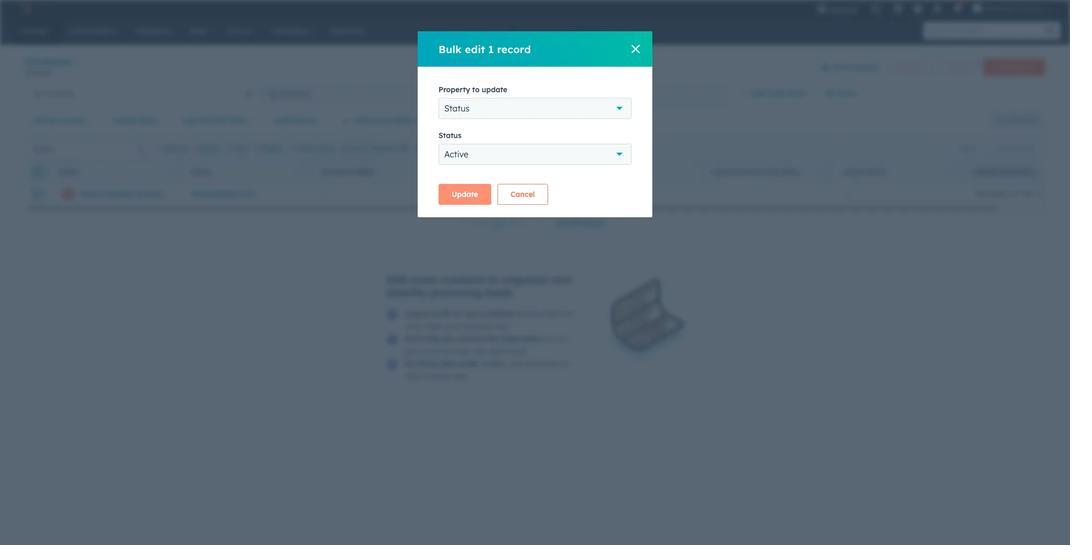 Task type: vqa. For each thing, say whether or not it's contained in the screenshot.


Task type: describe. For each thing, give the bounding box(es) containing it.
edit button
[[227, 144, 248, 154]]

calling icon image
[[871, 5, 881, 15]]

search button
[[1041, 22, 1061, 40]]

property to update
[[439, 85, 508, 94]]

company
[[614, 168, 646, 176]]

Search name, phone, email addresses, or company search field
[[28, 140, 154, 158]]

import for import a file or sync contacts
[[405, 309, 432, 319]]

press to sort. image for email
[[297, 168, 301, 175]]

yesterday at 5:30 pm
[[975, 189, 1047, 199]]

last activity date
[[182, 116, 247, 125]]

identify
[[386, 286, 427, 299]]

phone
[[322, 168, 345, 176]]

directly from the other apps your business uses.
[[405, 309, 573, 331]]

3 - from the left
[[844, 189, 847, 199]]

1 vertical spatial the
[[488, 334, 500, 344]]

studios
[[1019, 4, 1042, 13]]

create date (edt)
[[974, 168, 1035, 176]]

from
[[544, 309, 560, 319]]

contacts up uses.
[[483, 309, 515, 319]]

needed,
[[480, 360, 507, 369]]

clear input image
[[137, 147, 146, 156]]

apoptosis studios
[[985, 4, 1042, 13]]

1 selected
[[159, 145, 188, 153]]

notifications image
[[953, 5, 963, 14]]

step.
[[452, 372, 468, 381]]

save view button
[[989, 112, 1046, 129]]

contacts banner
[[25, 53, 1046, 83]]

a
[[434, 309, 439, 319]]

1 for 1 record
[[25, 69, 28, 77]]

all contacts
[[33, 89, 74, 98]]

contact owner button
[[25, 110, 99, 131]]

needed, and we're here to help at every step.
[[405, 360, 569, 381]]

all contacts button
[[25, 83, 260, 104]]

1 press to sort. element from the left
[[166, 168, 170, 177]]

view for save
[[1023, 116, 1037, 124]]

pm
[[1037, 189, 1047, 199]]

apps
[[425, 322, 443, 331]]

upgrade image
[[818, 5, 827, 14]]

tara schultz image
[[973, 4, 983, 13]]

grow
[[405, 347, 422, 356]]

close image
[[632, 45, 640, 53]]

contact)
[[168, 189, 200, 199]]

1 button
[[493, 217, 504, 230]]

contacts button
[[25, 54, 81, 69]]

notifications button
[[949, 0, 967, 17]]

cancel
[[511, 190, 535, 199]]

create for create contact
[[993, 63, 1013, 71]]

unassigned contacts button
[[495, 83, 729, 104]]

enroll
[[342, 145, 360, 153]]

primary company
[[583, 168, 646, 176]]

unassigned contacts
[[503, 89, 575, 98]]

1 horizontal spatial help
[[425, 334, 441, 344]]

prev button
[[453, 217, 493, 230]]

we're
[[525, 360, 543, 369]]

work
[[460, 360, 478, 369]]

create tasks button
[[288, 144, 336, 154]]

data quality
[[833, 62, 880, 72]]

record inside contacts banner
[[30, 69, 51, 77]]

edit for edit
[[235, 145, 248, 153]]

2 (edt) from the left
[[1019, 168, 1035, 176]]

contacts for all contacts
[[44, 89, 74, 98]]

view for add
[[769, 89, 785, 98]]

add view (3/5) button
[[734, 83, 819, 104]]

1 for 1
[[497, 219, 501, 228]]

create date
[[112, 116, 155, 125]]

update
[[482, 85, 508, 94]]

1 right edit
[[489, 43, 494, 56]]

file
[[441, 309, 452, 319]]

update
[[452, 190, 478, 199]]

0 vertical spatial to
[[473, 85, 480, 94]]

all for all views
[[826, 89, 835, 98]]

all views link
[[819, 83, 864, 104]]

yesterday
[[975, 189, 1009, 199]]

brian halligan (sample contact) link
[[81, 189, 200, 199]]

email
[[191, 168, 212, 176]]

delete button
[[254, 144, 282, 154]]

status inside status popup button
[[445, 103, 470, 114]]

last activity date (edt)
[[713, 168, 799, 176]]

import a file or sync contacts
[[405, 309, 515, 319]]

so you grow your business with clean data.
[[405, 334, 567, 356]]

last activity date button
[[176, 110, 261, 131]]

edit columns
[[999, 145, 1036, 153]]

contacts inside add more contacts to organize and identify promising leads
[[440, 273, 485, 286]]

create tasks
[[297, 145, 336, 153]]

business inside directly from the other apps your business uses.
[[462, 322, 491, 331]]

(3/5)
[[788, 89, 806, 98]]

help inside needed, and we're here to help at every step.
[[405, 372, 420, 381]]

more
[[418, 145, 434, 153]]

1 horizontal spatial contact owner
[[452, 168, 509, 176]]

leads
[[486, 286, 513, 299]]

more button
[[418, 143, 440, 155]]

lead status
[[274, 116, 316, 125]]

settings image
[[934, 5, 943, 14]]

no
[[405, 360, 416, 369]]

active button
[[439, 144, 632, 165]]

with
[[473, 347, 488, 356]]

update button
[[439, 184, 492, 205]]

3 press to sort. element from the left
[[558, 168, 561, 177]]

bh@hubspot.com
[[192, 189, 256, 199]]

phone number
[[322, 168, 374, 176]]

press to sort. element for lead status
[[949, 168, 953, 177]]

1 vertical spatial owner
[[484, 168, 509, 176]]

tasks
[[319, 145, 336, 153]]

1 horizontal spatial contact
[[452, 168, 482, 176]]

2 vertical spatial status
[[862, 168, 886, 176]]

date inside create date popup button
[[139, 116, 155, 125]]

last for last activity date
[[182, 116, 198, 125]]

export button
[[952, 142, 985, 156]]

import button
[[939, 59, 978, 75]]

-- for 1st -- button
[[323, 189, 328, 199]]

create contact button
[[984, 59, 1046, 75]]

contacts
[[25, 55, 71, 68]]

Search HubSpot search field
[[924, 22, 1052, 40]]

marketplaces image
[[894, 5, 903, 14]]

my contacts button
[[260, 83, 495, 104]]

press to sort. element for last activity date (edt)
[[818, 168, 822, 177]]

hubspot image
[[19, 2, 31, 15]]

primary company column header
[[571, 161, 702, 184]]

menu containing apoptosis studios
[[811, 0, 1058, 20]]

bh@hubspot.com link
[[192, 189, 256, 199]]

business inside so you grow your business with clean data.
[[442, 347, 471, 356]]

delete
[[262, 145, 282, 153]]

active
[[445, 149, 469, 160]]

halligan
[[103, 189, 134, 199]]

the inside directly from the other apps your business uses.
[[562, 309, 573, 319]]



Task type: locate. For each thing, give the bounding box(es) containing it.
create for create date (edt)
[[974, 168, 998, 176]]

1 horizontal spatial to
[[488, 273, 499, 286]]

1 horizontal spatial unassigned
[[503, 89, 544, 98]]

1 vertical spatial your
[[424, 347, 440, 356]]

1 -- from the left
[[323, 189, 328, 199]]

1
[[489, 43, 494, 56], [25, 69, 28, 77], [159, 145, 161, 153], [497, 219, 501, 228]]

unassigned down contacts banner
[[503, 89, 544, 98]]

1 left "selected"
[[159, 145, 161, 153]]

1 vertical spatial view
[[1023, 116, 1037, 124]]

other
[[405, 322, 423, 331]]

1 right the prev
[[497, 219, 501, 228]]

promising
[[430, 286, 482, 299]]

add left 'more' on the bottom of page
[[386, 273, 407, 286]]

1 vertical spatial contact owner
[[452, 168, 509, 176]]

save view
[[1007, 116, 1037, 124]]

contacts down contacts banner
[[546, 89, 575, 98]]

import up other
[[405, 309, 432, 319]]

-- for first -- button from the right
[[844, 189, 850, 199]]

record right edit
[[497, 43, 531, 56]]

2 all from the left
[[33, 89, 42, 98]]

(edt) up 5:30
[[1019, 168, 1035, 176]]

0 horizontal spatial to
[[473, 85, 480, 94]]

0 vertical spatial status
[[445, 103, 470, 114]]

press to sort. element left lead status
[[818, 168, 822, 177]]

3 press to sort. image from the left
[[949, 168, 953, 175]]

press to sort. image
[[297, 168, 301, 175], [558, 168, 561, 175], [949, 168, 953, 175]]

page
[[585, 219, 603, 228]]

views
[[837, 89, 857, 98]]

all down 1 record on the left top
[[33, 89, 42, 98]]

contacts
[[44, 89, 74, 98], [281, 89, 310, 98], [546, 89, 575, 98], [440, 273, 485, 286], [483, 309, 515, 319]]

unassigned inside button
[[453, 189, 494, 199]]

quality
[[853, 62, 880, 72]]

all views
[[826, 89, 857, 98]]

unassigned for unassigned
[[453, 189, 494, 199]]

your inside so you grow your business with clean data.
[[424, 347, 440, 356]]

1 vertical spatial import
[[405, 309, 432, 319]]

sync
[[465, 309, 481, 319]]

0 horizontal spatial unassigned
[[453, 189, 494, 199]]

0 vertical spatial contact owner
[[32, 116, 85, 125]]

0 horizontal spatial edit
[[235, 145, 248, 153]]

0 vertical spatial the
[[562, 309, 573, 319]]

2 press to sort. image from the left
[[558, 168, 561, 175]]

unassigned
[[503, 89, 544, 98], [453, 189, 494, 199]]

1 vertical spatial to
[[488, 273, 499, 286]]

2 horizontal spatial to
[[562, 360, 569, 369]]

0 vertical spatial record
[[497, 43, 531, 56]]

contact owner
[[32, 116, 85, 125], [452, 168, 509, 176]]

edit left columns
[[999, 145, 1010, 153]]

-- down lead status
[[844, 189, 850, 199]]

2 date from the left
[[1000, 168, 1017, 176]]

100 per page
[[555, 219, 603, 228]]

0 horizontal spatial all
[[33, 89, 42, 98]]

press to sort. element down active popup button
[[558, 168, 561, 177]]

primary
[[583, 168, 612, 176]]

0 vertical spatial unassigned
[[503, 89, 544, 98]]

the up clean
[[488, 334, 500, 344]]

2 -- button from the left
[[832, 184, 962, 205]]

create inside popup button
[[112, 116, 136, 125]]

unassigned up prev button
[[453, 189, 494, 199]]

last left activity
[[182, 116, 198, 125]]

all for all contacts
[[33, 89, 42, 98]]

contact down "active"
[[452, 168, 482, 176]]

last for last activity date (edt)
[[713, 168, 729, 176]]

press to sort. element
[[166, 168, 170, 177], [297, 168, 301, 177], [558, 168, 561, 177], [818, 168, 822, 177], [949, 168, 953, 177]]

hubspot link
[[13, 2, 39, 15]]

1 horizontal spatial press to sort. image
[[558, 168, 561, 175]]

unassigned button
[[440, 184, 571, 205]]

directly
[[517, 309, 542, 319]]

1 horizontal spatial at
[[1011, 189, 1018, 199]]

1 horizontal spatial you
[[554, 334, 567, 344]]

1 vertical spatial contact
[[452, 168, 482, 176]]

unassigned for unassigned contacts
[[503, 89, 544, 98]]

you inside so you grow your business with clean data.
[[554, 334, 567, 344]]

edit inside button
[[999, 145, 1010, 153]]

0 horizontal spatial the
[[488, 334, 500, 344]]

edit left delete button
[[235, 145, 248, 153]]

1 (edt) from the left
[[782, 168, 799, 176]]

press to sort. element down the 1 selected
[[166, 168, 170, 177]]

1 vertical spatial business
[[442, 347, 471, 356]]

and inside add more contacts to organize and identify promising leads
[[551, 273, 571, 286]]

date right activity at the right top
[[764, 168, 780, 176]]

lead for lead status
[[844, 168, 860, 176]]

-- down phone
[[323, 189, 328, 199]]

date
[[764, 168, 780, 176], [1000, 168, 1017, 176]]

create up yesterday
[[974, 168, 998, 176]]

help down apps
[[425, 334, 441, 344]]

marketplaces button
[[888, 0, 910, 17]]

contact owner up update button
[[452, 168, 509, 176]]

the right 'from'
[[562, 309, 573, 319]]

1 horizontal spatial date
[[1000, 168, 1017, 176]]

activity
[[731, 168, 762, 176]]

add for add view (3/5)
[[752, 89, 766, 98]]

and inside needed, and we're here to help at every step.
[[509, 360, 523, 369]]

1 date from the left
[[764, 168, 780, 176]]

name
[[58, 168, 77, 176]]

menu
[[811, 0, 1058, 20]]

0 horizontal spatial date
[[764, 168, 780, 176]]

status button
[[439, 98, 632, 119]]

view inside save view button
[[1023, 116, 1037, 124]]

0 horizontal spatial you
[[443, 334, 456, 344]]

owner up search name, phone, email addresses, or company search field
[[63, 116, 85, 125]]

all inside button
[[33, 89, 42, 98]]

contacts inside "button"
[[546, 89, 575, 98]]

at inside needed, and we're here to help at every step.
[[422, 372, 429, 381]]

1 vertical spatial record
[[30, 69, 51, 77]]

press to sort. element down create tasks button
[[297, 168, 301, 177]]

0 horizontal spatial date
[[139, 116, 155, 125]]

contact
[[1014, 63, 1037, 71]]

1 horizontal spatial lead
[[844, 168, 860, 176]]

0 horizontal spatial contact owner
[[32, 116, 85, 125]]

4 press to sort. element from the left
[[818, 168, 822, 177]]

press to sort. element down 'export' button
[[949, 168, 953, 177]]

1 vertical spatial and
[[509, 360, 523, 369]]

last
[[182, 116, 198, 125], [713, 168, 729, 176]]

0 vertical spatial business
[[462, 322, 491, 331]]

or
[[454, 309, 462, 319]]

1 vertical spatial status
[[439, 131, 462, 140]]

-
[[323, 189, 326, 199], [326, 189, 328, 199], [844, 189, 847, 199], [847, 189, 850, 199]]

1 vertical spatial help
[[405, 372, 420, 381]]

edit
[[465, 43, 485, 56]]

import
[[948, 63, 969, 71], [405, 309, 432, 319]]

1 press to sort. image from the left
[[297, 168, 301, 175]]

filters
[[393, 116, 414, 125]]

date inside last activity date popup button
[[230, 116, 247, 125]]

1 vertical spatial last
[[713, 168, 729, 176]]

create left the 'contact'
[[993, 63, 1013, 71]]

lead inside popup button
[[274, 116, 292, 125]]

add left (3/5)
[[752, 89, 766, 98]]

1 horizontal spatial record
[[497, 43, 531, 56]]

view left (3/5)
[[769, 89, 785, 98]]

prev
[[473, 219, 489, 228]]

import down search hubspot search box
[[948, 63, 969, 71]]

create inside contacts banner
[[993, 63, 1013, 71]]

add inside add more contacts to organize and identify promising leads
[[386, 273, 407, 286]]

(0)
[[416, 116, 426, 125]]

1 all from the left
[[826, 89, 835, 98]]

press to sort. image down 'export' button
[[949, 168, 953, 175]]

1 horizontal spatial --
[[844, 189, 850, 199]]

contact owner down all contacts
[[32, 116, 85, 125]]

search image
[[1047, 26, 1056, 35]]

uses.
[[493, 322, 510, 331]]

to inside add more contacts to organize and identify promising leads
[[488, 273, 499, 286]]

2 you from the left
[[554, 334, 567, 344]]

data quality button
[[815, 57, 881, 77]]

business up data
[[442, 347, 471, 356]]

2 vertical spatial to
[[562, 360, 569, 369]]

1 down the contacts
[[25, 69, 28, 77]]

-- button down "number"
[[310, 184, 440, 205]]

in
[[362, 145, 368, 153]]

date up yesterday at 5:30 pm
[[1000, 168, 1017, 176]]

save
[[1007, 116, 1022, 124]]

add view (3/5)
[[752, 89, 806, 98]]

2 press to sort. element from the left
[[297, 168, 301, 177]]

1 -- button from the left
[[310, 184, 440, 205]]

business up we'll help you remove the duplicates,
[[462, 322, 491, 331]]

clean
[[490, 347, 508, 356]]

1 inside contacts banner
[[25, 69, 28, 77]]

1 for 1 selected
[[159, 145, 161, 153]]

data.
[[510, 347, 528, 356]]

1 vertical spatial at
[[422, 372, 429, 381]]

0 horizontal spatial press to sort. image
[[297, 168, 301, 175]]

view right save
[[1023, 116, 1037, 124]]

you
[[443, 334, 456, 344], [554, 334, 567, 344]]

0 horizontal spatial and
[[509, 360, 523, 369]]

2 - from the left
[[326, 189, 328, 199]]

contacts for my contacts
[[281, 89, 310, 98]]

actions button
[[887, 59, 933, 75]]

view
[[769, 89, 785, 98], [1023, 116, 1037, 124]]

1 horizontal spatial -- button
[[832, 184, 962, 205]]

export
[[959, 145, 979, 153]]

1 date from the left
[[139, 116, 155, 125]]

0 horizontal spatial view
[[769, 89, 785, 98]]

you right so
[[554, 334, 567, 344]]

1 horizontal spatial owner
[[484, 168, 509, 176]]

help image
[[914, 5, 923, 14]]

5 press to sort. element from the left
[[949, 168, 953, 177]]

to right here
[[562, 360, 569, 369]]

0 horizontal spatial owner
[[63, 116, 85, 125]]

and
[[551, 273, 571, 286], [509, 360, 523, 369]]

at left 5:30
[[1011, 189, 1018, 199]]

1 vertical spatial lead
[[844, 168, 860, 176]]

date down all contacts button
[[139, 116, 155, 125]]

--
[[323, 189, 328, 199], [844, 189, 850, 199]]

1 horizontal spatial last
[[713, 168, 729, 176]]

1 horizontal spatial your
[[445, 322, 460, 331]]

create down all contacts button
[[112, 116, 136, 125]]

0 horizontal spatial --
[[323, 189, 328, 199]]

advanced
[[354, 116, 390, 125]]

organize
[[502, 273, 548, 286]]

add for add more contacts to organize and identify promising leads
[[386, 273, 407, 286]]

bh@hubspot.com button
[[179, 184, 310, 205]]

help
[[425, 334, 441, 344], [405, 372, 420, 381]]

0 vertical spatial owner
[[63, 116, 85, 125]]

lead status
[[844, 168, 886, 176]]

1 horizontal spatial add
[[752, 89, 766, 98]]

next
[[508, 219, 525, 228]]

-- button down lead status
[[832, 184, 962, 205]]

to left 'organize'
[[488, 273, 499, 286]]

0 vertical spatial and
[[551, 273, 571, 286]]

last inside popup button
[[182, 116, 198, 125]]

(edt)
[[782, 168, 799, 176], [1019, 168, 1035, 176]]

0 vertical spatial lead
[[274, 116, 292, 125]]

press to sort. image down create tasks button
[[297, 168, 301, 175]]

create for create date
[[112, 116, 136, 125]]

1 edit from the left
[[235, 145, 248, 153]]

we'll
[[405, 334, 423, 344]]

1 horizontal spatial the
[[562, 309, 573, 319]]

0 horizontal spatial contact
[[32, 116, 60, 125]]

0 horizontal spatial last
[[182, 116, 198, 125]]

1 horizontal spatial (edt)
[[1019, 168, 1035, 176]]

contacts up import a file or sync contacts
[[440, 273, 485, 286]]

0 horizontal spatial your
[[424, 347, 440, 356]]

to left update
[[473, 85, 480, 94]]

you left remove
[[443, 334, 456, 344]]

1 horizontal spatial all
[[826, 89, 835, 98]]

(edt) right activity at the right top
[[782, 168, 799, 176]]

my contacts
[[268, 89, 310, 98]]

every
[[431, 372, 450, 381]]

1 record
[[25, 69, 51, 77]]

0 vertical spatial view
[[769, 89, 785, 98]]

1 - from the left
[[323, 189, 326, 199]]

actions
[[896, 63, 918, 71]]

1 vertical spatial add
[[386, 273, 407, 286]]

0 vertical spatial last
[[182, 116, 198, 125]]

help button
[[910, 0, 927, 17]]

data
[[833, 62, 851, 72]]

0 horizontal spatial at
[[422, 372, 429, 381]]

lead status button
[[267, 110, 330, 131]]

2 horizontal spatial press to sort. image
[[949, 168, 953, 175]]

contacts up contact owner popup button
[[44, 89, 74, 98]]

your inside directly from the other apps your business uses.
[[445, 322, 460, 331]]

1 horizontal spatial and
[[551, 273, 571, 286]]

record down the contacts
[[30, 69, 51, 77]]

0 vertical spatial at
[[1011, 189, 1018, 199]]

1 horizontal spatial import
[[948, 63, 969, 71]]

settings link
[[927, 0, 949, 17]]

and down "data."
[[509, 360, 523, 369]]

0 horizontal spatial help
[[405, 372, 420, 381]]

pagination navigation
[[453, 216, 548, 230]]

create left tasks at the top left of page
[[297, 145, 318, 153]]

0 vertical spatial import
[[948, 63, 969, 71]]

and up 'from'
[[551, 273, 571, 286]]

press to sort. element for email
[[297, 168, 301, 177]]

assign button
[[192, 144, 221, 154]]

business
[[462, 322, 491, 331], [442, 347, 471, 356]]

1 vertical spatial unassigned
[[453, 189, 494, 199]]

0 horizontal spatial import
[[405, 309, 432, 319]]

press to sort. image for lead status
[[949, 168, 953, 175]]

more
[[410, 273, 437, 286]]

we'll help you remove the duplicates,
[[405, 334, 542, 344]]

contact owner inside contact owner popup button
[[32, 116, 85, 125]]

0 horizontal spatial lead
[[274, 116, 292, 125]]

lead for lead status
[[274, 116, 292, 125]]

help down no
[[405, 372, 420, 381]]

per
[[570, 219, 583, 228]]

press to sort. image down active popup button
[[558, 168, 561, 175]]

all left views
[[826, 89, 835, 98]]

your up the fancy
[[424, 347, 440, 356]]

view inside add view (3/5) popup button
[[769, 89, 785, 98]]

1 horizontal spatial date
[[230, 116, 247, 125]]

your down file
[[445, 322, 460, 331]]

owner inside popup button
[[63, 116, 85, 125]]

2 date from the left
[[230, 116, 247, 125]]

2 edit from the left
[[999, 145, 1010, 153]]

add more contacts to organize and identify promising leads
[[386, 273, 571, 299]]

import for import
[[948, 63, 969, 71]]

edit inside button
[[235, 145, 248, 153]]

contacts right my
[[281, 89, 310, 98]]

import inside button
[[948, 63, 969, 71]]

number
[[346, 168, 374, 176]]

create for create tasks
[[297, 145, 318, 153]]

owner up unassigned button
[[484, 168, 509, 176]]

lead
[[274, 116, 292, 125], [844, 168, 860, 176]]

1 horizontal spatial edit
[[999, 145, 1010, 153]]

at down the fancy
[[422, 372, 429, 381]]

unassigned inside "button"
[[503, 89, 544, 98]]

contact down all contacts
[[32, 116, 60, 125]]

4 - from the left
[[847, 189, 850, 199]]

to inside needed, and we're here to help at every step.
[[562, 360, 569, 369]]

your
[[445, 322, 460, 331], [424, 347, 440, 356]]

contacts for unassigned contacts
[[546, 89, 575, 98]]

1 horizontal spatial view
[[1023, 116, 1037, 124]]

0 horizontal spatial record
[[30, 69, 51, 77]]

add
[[752, 89, 766, 98], [386, 273, 407, 286]]

2 -- from the left
[[844, 189, 850, 199]]

0 vertical spatial your
[[445, 322, 460, 331]]

last left activity at the right top
[[713, 168, 729, 176]]

0 vertical spatial add
[[752, 89, 766, 98]]

0 vertical spatial contact
[[32, 116, 60, 125]]

edit
[[235, 145, 248, 153], [999, 145, 1010, 153]]

advanced filters (0) button
[[336, 110, 433, 131]]

edit for edit columns
[[999, 145, 1010, 153]]

contact inside popup button
[[32, 116, 60, 125]]

0 vertical spatial help
[[425, 334, 441, 344]]

create contact
[[993, 63, 1037, 71]]

0 horizontal spatial add
[[386, 273, 407, 286]]

add inside popup button
[[752, 89, 766, 98]]

0 horizontal spatial -- button
[[310, 184, 440, 205]]

1 inside button
[[497, 219, 501, 228]]

0 horizontal spatial (edt)
[[782, 168, 799, 176]]

1 you from the left
[[443, 334, 456, 344]]

date right activity
[[230, 116, 247, 125]]



